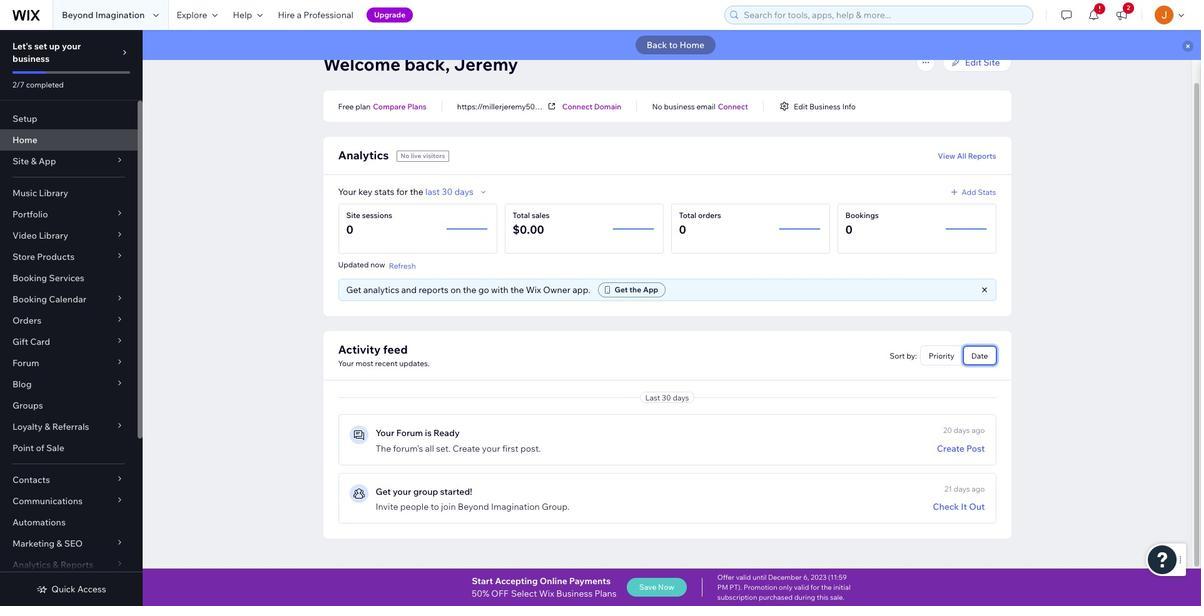Task type: describe. For each thing, give the bounding box(es) containing it.
30 for last
[[662, 393, 671, 403]]

reports for view all reports
[[968, 151, 996, 160]]

home inside sidebar 'element'
[[13, 135, 37, 146]]

professional
[[304, 9, 354, 21]]

updated now refresh
[[338, 260, 416, 271]]

0 vertical spatial imagination
[[95, 9, 145, 21]]

check it out button
[[933, 502, 985, 513]]

explore
[[177, 9, 207, 21]]

0 for total
[[679, 223, 686, 237]]

groups
[[13, 400, 43, 412]]

upgrade
[[374, 10, 406, 19]]

0 for site
[[346, 223, 353, 237]]

join
[[441, 502, 456, 513]]

(11:59
[[828, 574, 847, 583]]

business inside 'start accepting online payments 50% off select wix business plans'
[[556, 589, 593, 600]]

reports for analytics & reports
[[60, 560, 93, 571]]

library for music library
[[39, 188, 68, 199]]

view all reports button
[[938, 150, 996, 161]]

invite
[[376, 502, 398, 513]]

the right on
[[463, 285, 477, 296]]

total sales
[[513, 211, 550, 220]]

connect inside "link"
[[562, 102, 593, 111]]

info
[[842, 102, 856, 111]]

set.
[[436, 444, 451, 455]]

analytics & reports button
[[0, 555, 138, 576]]

updated
[[338, 260, 369, 270]]

completed
[[26, 80, 64, 89]]

home inside button
[[680, 39, 705, 51]]

30 for last
[[442, 186, 453, 198]]

quick
[[52, 584, 76, 596]]

get for get your group started!
[[376, 487, 391, 498]]

offer valid until december 6, 2023 (11:59 pm pt). promotion only valid for the initial subscription purchased during this sale.
[[718, 574, 851, 603]]

help
[[233, 9, 252, 21]]

3 0 from the left
[[846, 223, 853, 237]]

get the app
[[615, 285, 658, 295]]

gift card button
[[0, 332, 138, 353]]

site for site sessions
[[346, 211, 360, 220]]

app for get the app
[[643, 285, 658, 295]]

hire a professional link
[[270, 0, 361, 30]]

jeremy
[[454, 53, 518, 75]]

view all reports
[[938, 151, 996, 160]]

help button
[[225, 0, 270, 30]]

set
[[34, 41, 47, 52]]

updates.
[[399, 359, 430, 369]]

app for site & app
[[39, 156, 56, 167]]

group.
[[542, 502, 570, 513]]

no for no business email connect
[[652, 102, 663, 111]]

wix inside 'start accepting online payments 50% off select wix business plans'
[[539, 589, 554, 600]]

the
[[376, 444, 391, 455]]

refresh
[[389, 261, 416, 271]]

1 vertical spatial business
[[664, 102, 695, 111]]

2 create from the left
[[937, 444, 965, 455]]

the inside button
[[630, 285, 642, 295]]

a
[[297, 9, 302, 21]]

access
[[77, 584, 106, 596]]

analytics & reports
[[13, 560, 93, 571]]

edit for edit business info
[[794, 102, 808, 111]]

create post button
[[937, 444, 985, 455]]

booking calendar
[[13, 294, 86, 305]]

sales
[[532, 211, 550, 220]]

0 vertical spatial for
[[396, 186, 408, 198]]

orders button
[[0, 310, 138, 332]]

loyalty & referrals button
[[0, 417, 138, 438]]

1 vertical spatial your
[[482, 444, 500, 455]]

back to home
[[647, 39, 705, 51]]

sort by:
[[890, 351, 917, 361]]

& for marketing
[[57, 539, 62, 550]]

until
[[753, 574, 767, 583]]

activity
[[338, 343, 381, 357]]

by:
[[907, 351, 917, 361]]

started!
[[440, 487, 472, 498]]

point of sale
[[13, 443, 64, 454]]

loyalty
[[13, 422, 43, 433]]

start accepting online payments 50% off select wix business plans
[[472, 576, 617, 600]]

live
[[411, 152, 421, 160]]

referrals
[[52, 422, 89, 433]]

analytics for analytics & reports
[[13, 560, 51, 571]]

forum button
[[0, 353, 138, 374]]

store products button
[[0, 247, 138, 268]]

portfolio
[[13, 209, 48, 220]]

loyalty & referrals
[[13, 422, 89, 433]]

december
[[768, 574, 802, 583]]

refresh button
[[389, 260, 416, 272]]

marketing & seo
[[13, 539, 83, 550]]

welcome back, jeremy
[[323, 53, 518, 75]]

plans inside 'start accepting online payments 50% off select wix business plans'
[[595, 589, 617, 600]]

analytics for analytics
[[338, 148, 389, 163]]

calendar
[[49, 294, 86, 305]]

quick access button
[[36, 584, 106, 596]]

50%
[[472, 589, 489, 600]]

ago for create post
[[972, 426, 985, 436]]

most
[[356, 359, 373, 369]]

promotion
[[744, 584, 778, 593]]

booking for booking services
[[13, 273, 47, 284]]

initial
[[834, 584, 851, 593]]

total orders
[[679, 211, 721, 220]]

your forum is ready
[[376, 428, 460, 439]]

create post
[[937, 444, 985, 455]]

booking calendar button
[[0, 289, 138, 310]]

communications button
[[0, 491, 138, 512]]

during
[[794, 594, 815, 603]]

back to home alert
[[143, 30, 1201, 60]]

analytics
[[363, 285, 399, 296]]

1 horizontal spatial valid
[[794, 584, 809, 593]]

sidebar element
[[0, 30, 143, 607]]

post.
[[521, 444, 541, 455]]

compare
[[373, 102, 406, 111]]

domain
[[594, 102, 622, 111]]

booking for booking calendar
[[13, 294, 47, 305]]

connect link
[[718, 101, 748, 112]]

business inside "button"
[[810, 102, 841, 111]]

your inside the let's set up your business
[[62, 41, 81, 52]]

& for loyalty
[[45, 422, 50, 433]]

the forum's all set. create your first post.
[[376, 444, 541, 455]]

to inside button
[[669, 39, 678, 51]]

get for get analytics and reports on the go with the wix owner app.
[[346, 285, 361, 296]]

offer
[[718, 574, 735, 583]]

go
[[478, 285, 489, 296]]

edit site
[[965, 57, 1000, 68]]

date
[[972, 352, 988, 361]]

gift
[[13, 337, 28, 348]]

edit for edit site
[[965, 57, 982, 68]]

the right with
[[511, 285, 524, 296]]

1 horizontal spatial your
[[393, 487, 411, 498]]

setup
[[13, 113, 37, 125]]

recent
[[375, 359, 398, 369]]



Task type: vqa. For each thing, say whether or not it's contained in the screenshot.
Website in Sidebar element
no



Task type: locate. For each thing, give the bounding box(es) containing it.
get the app button
[[598, 283, 666, 298]]

automations
[[13, 517, 66, 529]]

2 connect from the left
[[718, 102, 748, 111]]

visitors
[[423, 152, 445, 160]]

1 horizontal spatial app
[[643, 285, 658, 295]]

1 vertical spatial ago
[[972, 485, 985, 494]]

point of sale link
[[0, 438, 138, 459]]

library up products
[[39, 230, 68, 242]]

pt).
[[730, 584, 742, 593]]

0 horizontal spatial plans
[[407, 102, 427, 111]]

beyond down started!
[[458, 502, 489, 513]]

1 vertical spatial home
[[13, 135, 37, 146]]

0 vertical spatial home
[[680, 39, 705, 51]]

stats
[[374, 186, 395, 198]]

1 vertical spatial 30
[[662, 393, 671, 403]]

1 horizontal spatial create
[[937, 444, 965, 455]]

0 vertical spatial your
[[62, 41, 81, 52]]

select
[[511, 589, 537, 600]]

to
[[669, 39, 678, 51], [431, 502, 439, 513]]

communications
[[13, 496, 83, 507]]

music library link
[[0, 183, 138, 204]]

1 0 from the left
[[346, 223, 353, 237]]

connect left domain
[[562, 102, 593, 111]]

people
[[400, 502, 429, 513]]

2 horizontal spatial get
[[615, 285, 628, 295]]

create right set.
[[453, 444, 480, 455]]

pm
[[718, 584, 728, 593]]

1 vertical spatial to
[[431, 502, 439, 513]]

0 vertical spatial your
[[338, 186, 357, 198]]

0 vertical spatial to
[[669, 39, 678, 51]]

no for no live visitors
[[401, 152, 409, 160]]

home right back
[[680, 39, 705, 51]]

1 vertical spatial beyond
[[458, 502, 489, 513]]

0 horizontal spatial reports
[[60, 560, 93, 571]]

beyond up the let's set up your business
[[62, 9, 93, 21]]

1 horizontal spatial site
[[346, 211, 360, 220]]

upgrade button
[[367, 8, 413, 23]]

ago up out
[[972, 485, 985, 494]]

ago for check it out
[[972, 485, 985, 494]]

create down 20
[[937, 444, 965, 455]]

add stats
[[962, 187, 996, 197]]

0 horizontal spatial 30
[[442, 186, 453, 198]]

0 horizontal spatial edit
[[794, 102, 808, 111]]

connect right email
[[718, 102, 748, 111]]

& inside loyalty & referrals popup button
[[45, 422, 50, 433]]

0 horizontal spatial create
[[453, 444, 480, 455]]

beyond imagination
[[62, 9, 145, 21]]

back
[[647, 39, 667, 51]]

services
[[49, 273, 84, 284]]

edit business info button
[[779, 101, 856, 112]]

1 horizontal spatial get
[[376, 487, 391, 498]]

0 down the site sessions
[[346, 223, 353, 237]]

0 horizontal spatial business
[[556, 589, 593, 600]]

ago up post
[[972, 426, 985, 436]]

1 booking from the top
[[13, 273, 47, 284]]

app inside popup button
[[39, 156, 56, 167]]

0 vertical spatial analytics
[[338, 148, 389, 163]]

save
[[639, 583, 657, 593]]

and
[[401, 285, 417, 296]]

business left email
[[664, 102, 695, 111]]

1 vertical spatial edit
[[794, 102, 808, 111]]

1 horizontal spatial beyond
[[458, 502, 489, 513]]

your inside activity feed your most recent updates.
[[338, 359, 354, 369]]

0 vertical spatial edit
[[965, 57, 982, 68]]

last 30 days
[[645, 393, 689, 403]]

products
[[37, 252, 75, 263]]

owner
[[543, 285, 571, 296]]

1 vertical spatial analytics
[[13, 560, 51, 571]]

1 horizontal spatial connect
[[718, 102, 748, 111]]

wix down online
[[539, 589, 554, 600]]

1 vertical spatial library
[[39, 230, 68, 242]]

let's
[[13, 41, 32, 52]]

1 horizontal spatial to
[[669, 39, 678, 51]]

plans down payments
[[595, 589, 617, 600]]

wix left owner
[[526, 285, 541, 296]]

1 create from the left
[[453, 444, 480, 455]]

1 vertical spatial your
[[338, 359, 354, 369]]

site for site & app
[[13, 156, 29, 167]]

add
[[962, 187, 977, 197]]

point
[[13, 443, 34, 454]]

1 ago from the top
[[972, 426, 985, 436]]

0 horizontal spatial to
[[431, 502, 439, 513]]

total up $0.00
[[513, 211, 530, 220]]

2/7
[[13, 80, 24, 89]]

business
[[810, 102, 841, 111], [556, 589, 593, 600]]

connect domain
[[562, 102, 622, 111]]

business inside the let's set up your business
[[13, 53, 50, 64]]

business down let's at the left top of page
[[13, 53, 50, 64]]

contacts
[[13, 475, 50, 486]]

0 horizontal spatial app
[[39, 156, 56, 167]]

& for analytics
[[53, 560, 59, 571]]

total
[[513, 211, 530, 220], [679, 211, 697, 220]]

2 horizontal spatial your
[[482, 444, 500, 455]]

forum inside dropdown button
[[13, 358, 39, 369]]

21 days ago
[[945, 485, 985, 494]]

activity feed your most recent updates.
[[338, 343, 430, 369]]

0 horizontal spatial connect
[[562, 102, 593, 111]]

& inside 'site & app' popup button
[[31, 156, 37, 167]]

groups link
[[0, 395, 138, 417]]

0 horizontal spatial beyond
[[62, 9, 93, 21]]

reports
[[968, 151, 996, 160], [60, 560, 93, 571]]

your for your forum is ready
[[376, 428, 394, 439]]

valid up pt).
[[736, 574, 751, 583]]

0 vertical spatial reports
[[968, 151, 996, 160]]

library inside "link"
[[39, 188, 68, 199]]

1 vertical spatial no
[[401, 152, 409, 160]]

no
[[652, 102, 663, 111], [401, 152, 409, 160]]

0 horizontal spatial total
[[513, 211, 530, 220]]

0 down bookings at top right
[[846, 223, 853, 237]]

feed
[[383, 343, 408, 357]]

now
[[658, 583, 674, 593]]

forum up forum's
[[396, 428, 423, 439]]

1 horizontal spatial home
[[680, 39, 705, 51]]

library for video library
[[39, 230, 68, 242]]

site & app button
[[0, 151, 138, 172]]

home down setup
[[13, 135, 37, 146]]

the inside offer valid until december 6, 2023 (11:59 pm pt). promotion only valid for the initial subscription purchased during this sale.
[[821, 584, 832, 593]]

Search for tools, apps, help & more... field
[[740, 6, 1029, 24]]

app.
[[573, 285, 590, 296]]

bookings
[[846, 211, 879, 220]]

0 vertical spatial plans
[[407, 102, 427, 111]]

2023
[[811, 574, 827, 583]]

orders
[[13, 315, 41, 327]]

1 vertical spatial for
[[811, 584, 820, 593]]

reports inside the view all reports "button"
[[968, 151, 996, 160]]

1 vertical spatial business
[[556, 589, 593, 600]]

get inside button
[[615, 285, 628, 295]]

1 vertical spatial booking
[[13, 294, 47, 305]]

0 vertical spatial site
[[984, 57, 1000, 68]]

1 horizontal spatial imagination
[[491, 502, 540, 513]]

0 vertical spatial booking
[[13, 273, 47, 284]]

get right 'app.'
[[615, 285, 628, 295]]

business left info
[[810, 102, 841, 111]]

is
[[425, 428, 432, 439]]

booking
[[13, 273, 47, 284], [13, 294, 47, 305]]

2 horizontal spatial site
[[984, 57, 1000, 68]]

0 down total orders
[[679, 223, 686, 237]]

your
[[338, 186, 357, 198], [338, 359, 354, 369], [376, 428, 394, 439]]

reports down seo
[[60, 560, 93, 571]]

2 booking from the top
[[13, 294, 47, 305]]

music library
[[13, 188, 68, 199]]

booking down store
[[13, 273, 47, 284]]

1 horizontal spatial forum
[[396, 428, 423, 439]]

2 vertical spatial your
[[376, 428, 394, 439]]

1 vertical spatial forum
[[396, 428, 423, 439]]

total for $0.00
[[513, 211, 530, 220]]

0 vertical spatial beyond
[[62, 9, 93, 21]]

the right 'app.'
[[630, 285, 642, 295]]

0 vertical spatial no
[[652, 102, 663, 111]]

1 horizontal spatial for
[[811, 584, 820, 593]]

& up music library
[[31, 156, 37, 167]]

1 horizontal spatial no
[[652, 102, 663, 111]]

6,
[[804, 574, 809, 583]]

your right 'up'
[[62, 41, 81, 52]]

your up people
[[393, 487, 411, 498]]

0 horizontal spatial business
[[13, 53, 50, 64]]

library inside popup button
[[39, 230, 68, 242]]

1 vertical spatial wix
[[539, 589, 554, 600]]

0 vertical spatial wix
[[526, 285, 541, 296]]

back to home button
[[636, 36, 716, 54]]

1 library from the top
[[39, 188, 68, 199]]

0 vertical spatial library
[[39, 188, 68, 199]]

connect domain link
[[562, 101, 622, 112]]

0 vertical spatial business
[[13, 53, 50, 64]]

gift card
[[13, 337, 50, 348]]

library up portfolio dropdown button
[[39, 188, 68, 199]]

1 vertical spatial reports
[[60, 560, 93, 571]]

reports right all
[[968, 151, 996, 160]]

for right stats
[[396, 186, 408, 198]]

contacts button
[[0, 470, 138, 491]]

0 horizontal spatial for
[[396, 186, 408, 198]]

booking inside 'link'
[[13, 273, 47, 284]]

1 horizontal spatial analytics
[[338, 148, 389, 163]]

wix
[[526, 285, 541, 296], [539, 589, 554, 600]]

the left last
[[410, 186, 423, 198]]

1 horizontal spatial total
[[679, 211, 697, 220]]

total for 0
[[679, 211, 697, 220]]

forum's
[[393, 444, 423, 455]]

free
[[338, 102, 354, 111]]

& for site
[[31, 156, 37, 167]]

1 vertical spatial app
[[643, 285, 658, 295]]

0 vertical spatial 30
[[442, 186, 453, 198]]

get up invite
[[376, 487, 391, 498]]

& inside the analytics & reports popup button
[[53, 560, 59, 571]]

now
[[371, 260, 385, 270]]

0 horizontal spatial imagination
[[95, 9, 145, 21]]

view
[[938, 151, 956, 160]]

this
[[817, 594, 829, 603]]

1 horizontal spatial reports
[[968, 151, 996, 160]]

edit inside "button"
[[794, 102, 808, 111]]

your up the
[[376, 428, 394, 439]]

connect
[[562, 102, 593, 111], [718, 102, 748, 111]]

2 vertical spatial site
[[346, 211, 360, 220]]

1 horizontal spatial business
[[664, 102, 695, 111]]

1 connect from the left
[[562, 102, 593, 111]]

save now
[[639, 583, 674, 593]]

0 horizontal spatial home
[[13, 135, 37, 146]]

2 vertical spatial your
[[393, 487, 411, 498]]

your for your key stats for the
[[338, 186, 357, 198]]

total left orders
[[679, 211, 697, 220]]

plans right compare
[[407, 102, 427, 111]]

last 30 days
[[425, 186, 474, 198]]

home link
[[0, 130, 138, 151]]

valid up the during
[[794, 584, 809, 593]]

to right back
[[669, 39, 678, 51]]

site
[[984, 57, 1000, 68], [13, 156, 29, 167], [346, 211, 360, 220]]

0 vertical spatial ago
[[972, 426, 985, 436]]

get down the updated on the top of page
[[346, 285, 361, 296]]

seo
[[64, 539, 83, 550]]

0 vertical spatial business
[[810, 102, 841, 111]]

0 horizontal spatial valid
[[736, 574, 751, 583]]

0 horizontal spatial 0
[[346, 223, 353, 237]]

get for get the app
[[615, 285, 628, 295]]

& right loyalty
[[45, 422, 50, 433]]

& inside marketing & seo dropdown button
[[57, 539, 62, 550]]

0 horizontal spatial analytics
[[13, 560, 51, 571]]

reports inside the analytics & reports popup button
[[60, 560, 93, 571]]

to left "join"
[[431, 502, 439, 513]]

1 vertical spatial site
[[13, 156, 29, 167]]

email
[[697, 102, 716, 111]]

card
[[30, 337, 50, 348]]

app inside button
[[643, 285, 658, 295]]

0 vertical spatial app
[[39, 156, 56, 167]]

2 total from the left
[[679, 211, 697, 220]]

&
[[31, 156, 37, 167], [45, 422, 50, 433], [57, 539, 62, 550], [53, 560, 59, 571]]

0 vertical spatial valid
[[736, 574, 751, 583]]

check
[[933, 502, 959, 513]]

forum up blog
[[13, 358, 39, 369]]

1 horizontal spatial business
[[810, 102, 841, 111]]

your left most
[[338, 359, 354, 369]]

the up this
[[821, 584, 832, 593]]

last
[[645, 393, 660, 403]]

1 horizontal spatial plans
[[595, 589, 617, 600]]

beyond
[[62, 9, 93, 21], [458, 502, 489, 513]]

analytics inside popup button
[[13, 560, 51, 571]]

quick access
[[52, 584, 106, 596]]

analytics down marketing
[[13, 560, 51, 571]]

1 vertical spatial imagination
[[491, 502, 540, 513]]

0 vertical spatial forum
[[13, 358, 39, 369]]

for inside offer valid until december 6, 2023 (11:59 pm pt). promotion only valid for the initial subscription purchased during this sale.
[[811, 584, 820, 593]]

date button
[[963, 347, 996, 365]]

0 horizontal spatial forum
[[13, 358, 39, 369]]

& left seo
[[57, 539, 62, 550]]

1 vertical spatial valid
[[794, 584, 809, 593]]

0 horizontal spatial get
[[346, 285, 361, 296]]

$0.00
[[513, 223, 544, 237]]

2 button
[[1108, 0, 1136, 30]]

orders
[[698, 211, 721, 220]]

only
[[779, 584, 793, 593]]

0 horizontal spatial your
[[62, 41, 81, 52]]

1 horizontal spatial 0
[[679, 223, 686, 237]]

2 ago from the top
[[972, 485, 985, 494]]

no left live
[[401, 152, 409, 160]]

business down payments
[[556, 589, 593, 600]]

on
[[451, 285, 461, 296]]

save now button
[[627, 579, 687, 598]]

2 0 from the left
[[679, 223, 686, 237]]

1 horizontal spatial 30
[[662, 393, 671, 403]]

your left 'first'
[[482, 444, 500, 455]]

booking inside popup button
[[13, 294, 47, 305]]

1 total from the left
[[513, 211, 530, 220]]

site inside popup button
[[13, 156, 29, 167]]

booking up orders
[[13, 294, 47, 305]]

no left email
[[652, 102, 663, 111]]

1 horizontal spatial edit
[[965, 57, 982, 68]]

setup link
[[0, 108, 138, 130]]

2 library from the top
[[39, 230, 68, 242]]

get
[[346, 285, 361, 296], [615, 285, 628, 295], [376, 487, 391, 498]]

plans
[[407, 102, 427, 111], [595, 589, 617, 600]]

2 horizontal spatial 0
[[846, 223, 853, 237]]

your left key
[[338, 186, 357, 198]]

analytics up key
[[338, 148, 389, 163]]

for down 2023
[[811, 584, 820, 593]]

1 vertical spatial plans
[[595, 589, 617, 600]]

0 horizontal spatial site
[[13, 156, 29, 167]]

0 horizontal spatial no
[[401, 152, 409, 160]]

& down "marketing & seo"
[[53, 560, 59, 571]]

business
[[13, 53, 50, 64], [664, 102, 695, 111]]



